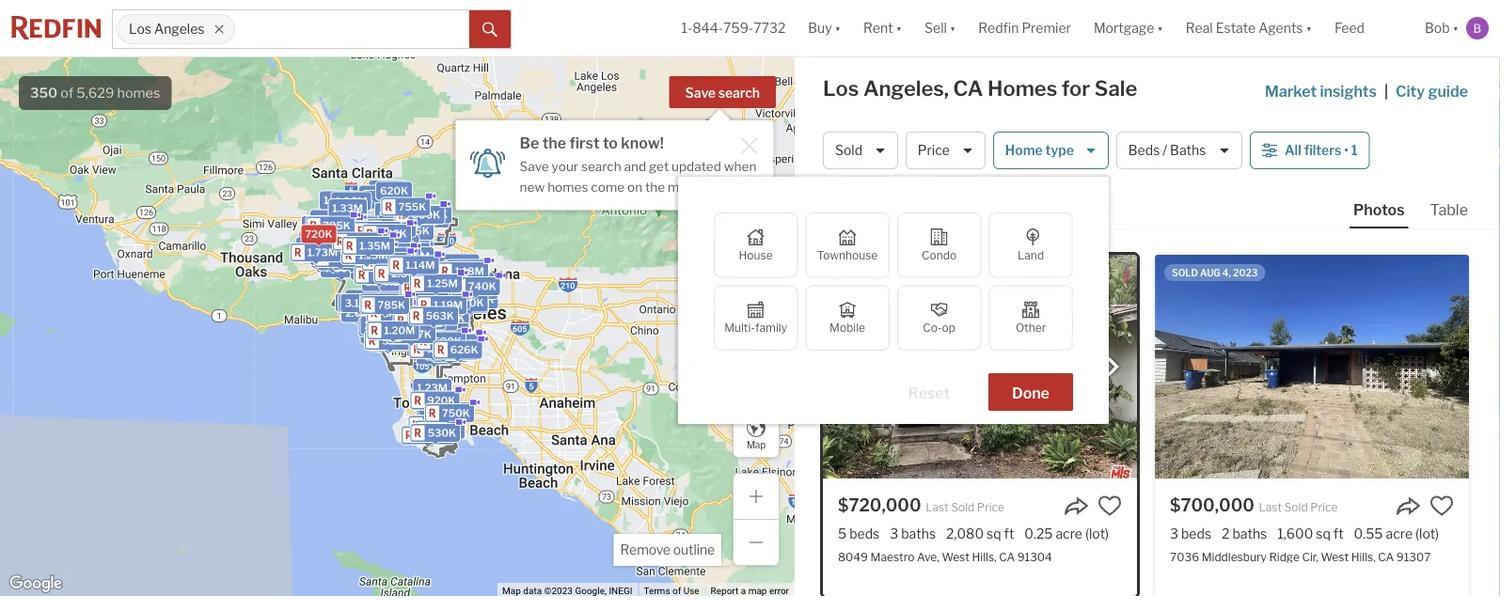 Task type: describe. For each thing, give the bounding box(es) containing it.
baths for $720,000
[[901, 526, 936, 542]]

3 for 3 baths
[[890, 526, 898, 542]]

townhouse
[[817, 248, 878, 262]]

179k
[[410, 323, 436, 335]]

buy
[[808, 20, 832, 36]]

home type
[[1005, 142, 1074, 158]]

favorite button image for $700,000
[[1430, 494, 1454, 518]]

dialog containing reset
[[678, 177, 1109, 424]]

map
[[747, 439, 766, 451]]

0 vertical spatial 480k
[[379, 206, 408, 218]]

on
[[627, 179, 642, 194]]

7.35m
[[384, 276, 416, 288]]

real estate agents ▾ button
[[1175, 0, 1323, 56]]

middlesbury
[[1202, 550, 1267, 564]]

1.97m
[[324, 194, 354, 206]]

1 vertical spatial 1.18m
[[363, 300, 392, 312]]

896k
[[417, 308, 445, 320]]

2 vertical spatial 1.35m
[[435, 269, 466, 281]]

130k
[[456, 284, 483, 296]]

1 horizontal spatial 2.00m
[[412, 285, 445, 297]]

1 vertical spatial 2.00m
[[345, 307, 378, 319]]

3.15m
[[345, 297, 376, 309]]

1 horizontal spatial 1.65m
[[376, 329, 407, 342]]

redfin
[[978, 20, 1019, 36]]

0 horizontal spatial 90k
[[322, 255, 344, 268]]

los for los angeles, ca homes for sale
[[823, 76, 859, 101]]

1 horizontal spatial 325k
[[457, 298, 485, 310]]

857k
[[364, 238, 392, 250]]

1 vertical spatial 1.37m
[[405, 265, 435, 278]]

2 vertical spatial 1.30m
[[371, 321, 402, 334]]

0 vertical spatial 563k
[[465, 284, 494, 296]]

1 horizontal spatial 560k
[[433, 317, 462, 329]]

save search
[[685, 85, 760, 101]]

sold aug 25, 2023
[[840, 267, 932, 278]]

765k
[[458, 282, 486, 294]]

530k
[[428, 427, 456, 439]]

595k
[[336, 238, 365, 250]]

city
[[1396, 82, 1425, 100]]

1 horizontal spatial 465k
[[434, 299, 463, 311]]

Mobile checkbox
[[805, 285, 890, 351]]

sell ▾
[[925, 20, 956, 36]]

1 vertical spatial 540k
[[432, 424, 461, 436]]

0 vertical spatial 900k
[[394, 280, 423, 292]]

1,600 sq ft
[[1278, 526, 1344, 542]]

1 vertical spatial 525k
[[420, 349, 448, 362]]

0 vertical spatial 1.65m
[[307, 245, 338, 257]]

2.28m
[[397, 305, 429, 317]]

1 horizontal spatial 1.18m
[[455, 265, 484, 277]]

0 vertical spatial 560k
[[379, 256, 408, 268]]

the inside save your search and get updated when new homes come on the market.
[[645, 179, 665, 194]]

1 vertical spatial 1.75m
[[365, 322, 396, 334]]

1 horizontal spatial 1.14m
[[441, 337, 471, 349]]

1.82m
[[365, 302, 396, 314]]

7036 middlesbury ridge cir, west hills, ca 91307
[[1170, 550, 1431, 564]]

1 horizontal spatial 295k
[[423, 400, 451, 412]]

0 horizontal spatial the
[[542, 134, 566, 152]]

done
[[1012, 384, 1049, 402]]

335k
[[329, 225, 357, 237]]

4.82m
[[343, 300, 376, 312]]

1 vertical spatial 640k
[[416, 332, 445, 344]]

0 vertical spatial 505k
[[372, 225, 400, 237]]

2.43m
[[397, 297, 429, 310]]

price inside button
[[918, 142, 950, 158]]

515k
[[405, 329, 431, 341]]

0 vertical spatial 4.25m
[[387, 296, 420, 308]]

0 vertical spatial 640k
[[367, 193, 396, 206]]

(lot) for $700,000
[[1416, 526, 1439, 542]]

favorite button checkbox
[[1430, 494, 1454, 518]]

4.70m
[[305, 249, 338, 261]]

1
[[1351, 142, 1358, 158]]

3.90m
[[430, 286, 463, 298]]

0 vertical spatial 540k
[[445, 269, 474, 282]]

0 vertical spatial 1.87m
[[309, 247, 339, 259]]

0 vertical spatial 1.37m
[[328, 243, 358, 255]]

save search button
[[669, 76, 776, 108]]

favorite button checkbox
[[1098, 494, 1122, 518]]

0 vertical spatial 1.90m
[[365, 215, 396, 227]]

4
[[392, 258, 399, 270]]

4.95m
[[366, 194, 399, 206]]

1 vertical spatial 4.25m
[[367, 314, 400, 327]]

1 vertical spatial 325k
[[425, 338, 453, 350]]

1 vertical spatial 90k
[[463, 276, 485, 288]]

0 horizontal spatial 295k
[[306, 219, 334, 231]]

0 vertical spatial 2.80m
[[384, 302, 416, 315]]

0 vertical spatial 400k
[[432, 272, 461, 284]]

930k
[[407, 309, 435, 321]]

3 for 3 beds
[[1170, 526, 1178, 542]]

0.25 acre (lot)
[[1025, 526, 1109, 542]]

820k
[[438, 406, 466, 418]]

2.85m
[[381, 253, 414, 266]]

920k
[[427, 394, 456, 407]]

4.03m
[[378, 250, 411, 262]]

2 west from the left
[[1321, 550, 1349, 564]]

all filters • 1
[[1285, 142, 1358, 158]]

rent ▾
[[864, 20, 902, 36]]

2.15m
[[383, 260, 413, 272]]

map region
[[0, 0, 977, 596]]

2 vertical spatial 620k
[[417, 317, 445, 329]]

735k
[[339, 224, 366, 237]]

baths for $700,000
[[1233, 526, 1267, 542]]

1 horizontal spatial 1.60m
[[392, 257, 423, 269]]

market insights | city guide
[[1265, 82, 1468, 100]]

photo of 8049 maestro ave, west hills, ca 91304 image
[[823, 255, 1137, 479]]

0 horizontal spatial 370k
[[413, 209, 441, 221]]

1.43m
[[378, 332, 409, 344]]

0 vertical spatial 950k
[[406, 306, 434, 318]]

0 vertical spatial 725k
[[402, 225, 430, 237]]

905k
[[417, 430, 446, 442]]

0 vertical spatial 1.14m
[[406, 259, 435, 271]]

25.0m
[[349, 293, 382, 305]]

0 vertical spatial 1.30m
[[424, 281, 455, 293]]

912k
[[314, 213, 340, 225]]

1 vertical spatial 1.19m
[[434, 299, 463, 311]]

338k
[[382, 235, 410, 247]]

0 vertical spatial 1.19m
[[429, 283, 458, 295]]

523k
[[435, 318, 463, 330]]

377k
[[416, 424, 443, 436]]

buy ▾ button
[[808, 0, 841, 56]]

▾ for bob ▾
[[1453, 20, 1459, 36]]

save for save search
[[685, 85, 716, 101]]

1 vertical spatial 1.04m
[[390, 304, 421, 317]]

795k
[[323, 220, 351, 232]]

0 vertical spatial 2.20m
[[328, 243, 360, 255]]

1.98m
[[383, 254, 414, 266]]

885k
[[419, 392, 447, 404]]

1.33m
[[332, 202, 363, 214]]

remove outline button
[[614, 534, 721, 566]]

740k down the '1.27m'
[[462, 275, 490, 288]]

updated
[[672, 158, 721, 174]]

0 horizontal spatial 563k
[[426, 310, 454, 322]]

580k
[[433, 335, 462, 348]]

multi-family
[[724, 321, 787, 335]]

last sold price for $720,000
[[926, 500, 1005, 514]]

1 horizontal spatial 660k
[[417, 213, 445, 225]]

788k
[[350, 236, 378, 248]]

0 horizontal spatial 472k
[[418, 327, 445, 339]]

and
[[624, 158, 646, 174]]

last sold price for $700,000
[[1259, 500, 1338, 514]]

0 vertical spatial 630k
[[378, 206, 407, 218]]

other
[[1016, 321, 1046, 335]]

get
[[649, 158, 669, 174]]

sold inside button
[[835, 142, 863, 158]]

market.
[[668, 179, 713, 194]]

1 vertical spatial 1.90m
[[389, 252, 421, 265]]

mortgage
[[1094, 20, 1154, 36]]

1 west from the left
[[942, 550, 970, 564]]

625k
[[382, 257, 410, 269]]

be the first to know! dialog
[[456, 109, 774, 210]]

beds for $700,000
[[1181, 526, 1211, 542]]

2 vertical spatial 400k
[[430, 343, 459, 355]]

1.27m
[[455, 262, 485, 274]]

draw
[[745, 338, 768, 349]]

520k
[[444, 342, 472, 354]]

remove outline
[[620, 542, 715, 558]]

option group inside dialog
[[714, 213, 1073, 351]]

180k
[[452, 277, 479, 290]]

1 vertical spatial 2.80m
[[364, 319, 397, 332]]

House checkbox
[[714, 213, 798, 278]]

ft for $720,000
[[1004, 526, 1014, 542]]

1 horizontal spatial 370k
[[443, 273, 471, 286]]

homes inside homes • sort : recommended
[[864, 196, 906, 212]]

2 hills, from the left
[[1351, 550, 1376, 564]]

1 horizontal spatial 2.20m
[[378, 305, 410, 318]]

0 vertical spatial 1.23m
[[404, 295, 435, 307]]

3 baths
[[890, 526, 936, 542]]

op
[[942, 321, 955, 335]]

567k
[[404, 328, 432, 341]]

2 vertical spatial 480k
[[429, 345, 457, 357]]

1 vertical spatial 1.87m
[[426, 282, 456, 294]]

1-
[[681, 20, 692, 36]]

0 horizontal spatial 660k
[[383, 218, 412, 230]]

real
[[1186, 20, 1213, 36]]

0 vertical spatial 525k
[[411, 330, 439, 343]]

home type button
[[993, 132, 1109, 169]]

beds for $720,000
[[849, 526, 880, 542]]

save for save your search and get updated when new homes come on the market.
[[520, 158, 549, 174]]

0 vertical spatial 1.58m
[[408, 278, 439, 290]]

your
[[552, 158, 578, 174]]

1 vertical spatial 1.10m
[[372, 318, 402, 330]]

745k up 865k
[[420, 208, 448, 221]]

1 vertical spatial 1.31m
[[384, 321, 413, 334]]

3.55m
[[366, 257, 399, 270]]

Townhouse checkbox
[[805, 213, 890, 278]]

1,600
[[1278, 526, 1313, 542]]

0 vertical spatial homes
[[117, 85, 160, 101]]

1 horizontal spatial ca
[[999, 550, 1015, 564]]

sell ▾ button
[[925, 0, 956, 56]]

0 vertical spatial 1.10m
[[364, 222, 394, 234]]

0 vertical spatial 620k
[[380, 185, 408, 197]]

0 horizontal spatial ca
[[953, 76, 983, 101]]

1.89m
[[421, 273, 453, 285]]

2023 for sold aug 25, 2023
[[907, 267, 932, 278]]

0 vertical spatial 472k
[[462, 276, 489, 289]]

0 vertical spatial 3.50m
[[370, 237, 403, 249]]



Task type: locate. For each thing, give the bounding box(es) containing it.
745k up '338k'
[[384, 222, 412, 234]]

the right be
[[542, 134, 566, 152]]

sold for $700,000
[[1284, 500, 1308, 514]]

2 3 from the left
[[1170, 526, 1178, 542]]

los for los angeles
[[129, 21, 151, 37]]

1 vertical spatial •
[[915, 197, 920, 213]]

2 acre from the left
[[1386, 526, 1413, 542]]

560k
[[379, 256, 408, 268], [433, 317, 462, 329]]

1 vertical spatial 563k
[[426, 310, 454, 322]]

0 horizontal spatial acre
[[1056, 526, 1083, 542]]

sq for $700,000
[[1316, 526, 1331, 542]]

last up 1,600
[[1259, 500, 1282, 514]]

575k
[[329, 225, 356, 238]]

ca left 91304
[[999, 550, 1015, 564]]

0 horizontal spatial 465k
[[371, 217, 399, 229]]

save inside button
[[685, 85, 716, 101]]

5 ▾ from the left
[[1306, 20, 1312, 36]]

option group containing house
[[714, 213, 1073, 351]]

1 3 from the left
[[890, 526, 898, 542]]

1.39m
[[373, 248, 404, 260]]

2 beds from the left
[[1181, 526, 1211, 542]]

search up come
[[581, 158, 621, 174]]

0 horizontal spatial •
[[915, 197, 920, 213]]

los angeles, ca homes for sale
[[823, 76, 1137, 101]]

1 favorite button image from the left
[[1098, 494, 1122, 518]]

▾ for mortgage ▾
[[1157, 20, 1163, 36]]

price for $700,000
[[1310, 500, 1338, 514]]

0 horizontal spatial los
[[129, 21, 151, 37]]

4,
[[1223, 267, 1231, 278]]

1 horizontal spatial 1.87m
[[426, 282, 456, 294]]

reset
[[908, 384, 950, 402]]

aug for 25,
[[868, 267, 889, 278]]

search down the 759-
[[718, 85, 760, 101]]

Other checkbox
[[989, 285, 1073, 351]]

west down 2,080 at the right bottom
[[942, 550, 970, 564]]

last for $720,000
[[926, 500, 949, 514]]

▾ right mortgage
[[1157, 20, 1163, 36]]

ft left '0.25' at the right
[[1004, 526, 1014, 542]]

12.0m
[[339, 297, 370, 309]]

4 ▾ from the left
[[1157, 20, 1163, 36]]

1 horizontal spatial 1.04m
[[390, 304, 421, 317]]

None search field
[[235, 10, 469, 48]]

ft for $700,000
[[1334, 526, 1344, 542]]

1 vertical spatial 725k
[[426, 335, 453, 347]]

last up 3 baths
[[926, 500, 949, 514]]

3 ▾ from the left
[[950, 20, 956, 36]]

740k up 590k at left
[[468, 280, 496, 292]]

0 vertical spatial 1.35m
[[348, 217, 379, 229]]

370k up 865k
[[413, 209, 441, 221]]

0 horizontal spatial 1.18m
[[363, 300, 392, 312]]

acre right '0.25' at the right
[[1056, 526, 1083, 542]]

sq for $720,000
[[987, 526, 1001, 542]]

1 vertical spatial 950k
[[374, 336, 402, 348]]

1 horizontal spatial 563k
[[465, 284, 494, 296]]

▾ for rent ▾
[[896, 20, 902, 36]]

2
[[361, 238, 367, 250], [361, 238, 367, 250], [388, 287, 394, 300], [1222, 526, 1230, 542]]

redfin premier button
[[967, 0, 1082, 56]]

2 baths from the left
[[1233, 526, 1267, 542]]

700k
[[365, 219, 394, 232], [342, 230, 370, 243], [303, 235, 331, 247], [371, 269, 400, 281], [436, 312, 465, 325]]

2 1.06m from the top
[[377, 329, 408, 341]]

baths up ave,
[[901, 526, 936, 542]]

652k
[[387, 238, 415, 250]]

745k up 726k
[[377, 212, 405, 224]]

filters
[[1304, 142, 1341, 158]]

1 horizontal spatial sold
[[951, 500, 975, 514]]

last for $700,000
[[1259, 500, 1282, 514]]

730k
[[419, 336, 447, 348]]

0 vertical spatial 1.60m
[[345, 218, 376, 230]]

1 vertical spatial 400k
[[432, 316, 461, 329]]

ca down 0.55 acre (lot)
[[1378, 550, 1394, 564]]

1 vertical spatial 1.30m
[[377, 299, 408, 311]]

0 horizontal spatial 1.04m
[[331, 227, 362, 240]]

guide
[[1428, 82, 1468, 100]]

1 horizontal spatial 950k
[[406, 306, 434, 318]]

1 sq from the left
[[987, 526, 1001, 542]]

$700,000
[[1170, 495, 1255, 515]]

1 vertical spatial 940k
[[448, 337, 477, 350]]

1.19m
[[429, 283, 458, 295], [434, 299, 463, 311]]

2023 right 4,
[[1233, 267, 1258, 278]]

price up 1,600 sq ft
[[1310, 500, 1338, 514]]

the right on on the top
[[645, 179, 665, 194]]

insights
[[1320, 82, 1377, 100]]

1.18m
[[455, 265, 484, 277], [363, 300, 392, 312]]

1 vertical spatial 1.65m
[[376, 329, 407, 342]]

2.20m
[[328, 243, 360, 255], [378, 305, 410, 318]]

1 vertical spatial 1.58m
[[380, 312, 411, 324]]

dialog
[[678, 177, 1109, 424]]

angeles
[[154, 21, 205, 37]]

1.87m
[[309, 247, 339, 259], [426, 282, 456, 294]]

1 vertical spatial 3.50m
[[382, 260, 415, 273]]

3.88m
[[394, 290, 427, 302]]

1 horizontal spatial search
[[718, 85, 760, 101]]

homes • sort : recommended
[[864, 196, 1058, 213]]

option group
[[714, 213, 1073, 351]]

favorite button image up 0.55 acre (lot)
[[1430, 494, 1454, 518]]

350 of 5,629 homes
[[30, 85, 160, 101]]

840k
[[330, 241, 358, 254]]

acre for $700,000
[[1386, 526, 1413, 542]]

1 vertical spatial 2.50m
[[403, 287, 436, 299]]

1 vertical spatial 480k
[[374, 223, 403, 235]]

1 sold from the left
[[840, 267, 866, 278]]

2 horizontal spatial ca
[[1378, 550, 1394, 564]]

(lot) down favorite button checkbox
[[1085, 526, 1109, 542]]

2023 right 25,
[[907, 267, 932, 278]]

(lot) up 91307
[[1416, 526, 1439, 542]]

0 horizontal spatial 3
[[890, 526, 898, 542]]

▾ right rent
[[896, 20, 902, 36]]

3 up 7036
[[1170, 526, 1178, 542]]

rent ▾ button
[[852, 0, 913, 56]]

sq up cir,
[[1316, 526, 1331, 542]]

2 aug from the left
[[1200, 267, 1221, 278]]

1.68m
[[394, 264, 425, 276]]

0 horizontal spatial 950k
[[374, 336, 402, 348]]

1 vertical spatial save
[[520, 158, 549, 174]]

1.08m
[[438, 290, 469, 302]]

search inside save your search and get updated when new homes come on the market.
[[581, 158, 621, 174]]

multi-
[[724, 321, 755, 335]]

2 horizontal spatial homes
[[864, 196, 906, 212]]

0 vertical spatial 1.04m
[[331, 227, 362, 240]]

Land checkbox
[[989, 213, 1073, 278]]

0 vertical spatial 2.00m
[[412, 285, 445, 297]]

18.0m
[[377, 290, 408, 302]]

749k
[[378, 251, 405, 263]]

676k
[[415, 327, 443, 339]]

homes inside save your search and get updated when new homes come on the market.
[[548, 179, 588, 194]]

market insights link
[[1265, 61, 1377, 103]]

•
[[1344, 142, 1349, 158], [915, 197, 920, 213]]

385k
[[396, 309, 424, 321]]

all filters • 1 button
[[1250, 132, 1370, 169]]

0 vertical spatial 2.50m
[[381, 254, 414, 266]]

1 horizontal spatial ft
[[1334, 526, 1344, 542]]

1 vertical spatial 1.23m
[[417, 382, 448, 394]]

1 last from the left
[[926, 500, 949, 514]]

0 horizontal spatial 1.31m
[[349, 249, 378, 262]]

600k
[[411, 209, 440, 221], [321, 212, 350, 224], [345, 238, 374, 250], [397, 246, 426, 258], [421, 337, 450, 350]]

sold down townhouse
[[840, 267, 866, 278]]

0.55
[[1354, 526, 1383, 542]]

save down 844-
[[685, 85, 716, 101]]

homes up townhouse checkbox
[[864, 196, 906, 212]]

5,629
[[76, 85, 114, 101]]

los down buy ▾ dropdown button
[[823, 76, 859, 101]]

1 (lot) from the left
[[1085, 526, 1109, 542]]

480k
[[379, 206, 408, 218], [374, 223, 403, 235], [429, 345, 457, 357]]

sold for sold aug 25, 2023
[[840, 267, 866, 278]]

1 horizontal spatial 1.31m
[[384, 321, 413, 334]]

0 horizontal spatial 560k
[[379, 256, 408, 268]]

1 vertical spatial 510k
[[342, 244, 369, 256]]

premier
[[1022, 20, 1071, 36]]

2.83m
[[401, 298, 433, 311]]

2 ft from the left
[[1334, 526, 1344, 542]]

feed button
[[1323, 0, 1414, 56]]

675k
[[427, 318, 455, 331]]

6 ▾ from the left
[[1453, 20, 1459, 36]]

ca left homes
[[953, 76, 983, 101]]

0 horizontal spatial beds
[[849, 526, 880, 542]]

0 horizontal spatial 640k
[[367, 193, 396, 206]]

2 sq from the left
[[1316, 526, 1331, 542]]

0 horizontal spatial favorite button image
[[1098, 494, 1122, 518]]

320k
[[432, 339, 460, 351]]

2 vertical spatial 1.90m
[[425, 282, 457, 295]]

sold for sold aug 4, 2023
[[1172, 267, 1198, 278]]

2 2023 from the left
[[1233, 267, 1258, 278]]

aug left 25,
[[868, 267, 889, 278]]

(lot) for $720,000
[[1085, 526, 1109, 542]]

1.38m
[[454, 265, 485, 277], [378, 320, 409, 332], [383, 332, 414, 344]]

sq right 2,080 at the right bottom
[[987, 526, 1001, 542]]

525k
[[411, 330, 439, 343], [420, 349, 448, 362]]

photos
[[1353, 200, 1405, 219]]

▾ inside mortgage ▾ dropdown button
[[1157, 20, 1163, 36]]

1 ▾ from the left
[[835, 20, 841, 36]]

472k
[[462, 276, 489, 289], [418, 327, 445, 339]]

next button image
[[1103, 358, 1122, 377]]

1 beds from the left
[[849, 526, 880, 542]]

favorite button image for $720,000
[[1098, 494, 1122, 518]]

feed
[[1335, 20, 1365, 36]]

sold for $720,000
[[951, 500, 975, 514]]

baths up the middlesbury
[[1233, 526, 1267, 542]]

beds right 5
[[849, 526, 880, 542]]

922k
[[364, 238, 392, 250], [364, 238, 392, 250], [348, 246, 375, 258]]

beds up 7036
[[1181, 526, 1211, 542]]

1 vertical spatial 370k
[[443, 273, 471, 286]]

1 vertical spatial 465k
[[434, 299, 463, 311]]

325k
[[457, 298, 485, 310], [425, 338, 453, 350]]

2,080
[[946, 526, 984, 542]]

8049
[[838, 550, 868, 564]]

2 favorite button image from the left
[[1430, 494, 1454, 518]]

0 horizontal spatial 1.87m
[[309, 247, 339, 259]]

1 horizontal spatial (lot)
[[1416, 526, 1439, 542]]

2023 for sold aug 4, 2023
[[1233, 267, 1258, 278]]

Co-op checkbox
[[897, 285, 981, 351]]

• left 1
[[1344, 142, 1349, 158]]

670k
[[438, 294, 466, 307]]

0 vertical spatial 1.06m
[[377, 297, 408, 309]]

1.88m
[[425, 282, 457, 294]]

▾ for sell ▾
[[950, 20, 956, 36]]

acre up 91307
[[1386, 526, 1413, 542]]

660k up 865k
[[417, 213, 445, 225]]

Condo checkbox
[[897, 213, 981, 278]]

0 horizontal spatial sold
[[835, 142, 863, 158]]

0 vertical spatial 1.75m
[[396, 288, 426, 300]]

sort
[[929, 196, 957, 212]]

1 last sold price from the left
[[926, 500, 1005, 514]]

1.81m
[[405, 288, 435, 300]]

homes right 5,629
[[117, 85, 160, 101]]

mortgage ▾ button
[[1094, 0, 1163, 56]]

save inside save your search and get updated when new homes come on the market.
[[520, 158, 549, 174]]

1 horizontal spatial baths
[[1233, 526, 1267, 542]]

▾ inside sell ▾ dropdown button
[[950, 20, 956, 36]]

3.33m
[[354, 265, 387, 277]]

0 horizontal spatial 510k
[[342, 244, 369, 256]]

last sold price up 2,080 at the right bottom
[[926, 500, 1005, 514]]

1 1.06m from the top
[[377, 297, 408, 309]]

Multi-family checkbox
[[714, 285, 798, 351]]

▾ right buy
[[835, 20, 841, 36]]

1 horizontal spatial 510k
[[370, 225, 397, 237]]

sold left 4,
[[1172, 267, 1198, 278]]

angeles,
[[863, 76, 949, 101]]

user photo image
[[1466, 17, 1489, 40]]

1 ft from the left
[[1004, 526, 1014, 542]]

homes down your
[[548, 179, 588, 194]]

los left 'angeles'
[[129, 21, 151, 37]]

0 horizontal spatial sq
[[987, 526, 1001, 542]]

los
[[129, 21, 151, 37], [823, 76, 859, 101]]

aug for 4,
[[1200, 267, 1221, 278]]

710k
[[416, 314, 442, 326]]

750k
[[381, 193, 409, 206], [456, 297, 484, 309], [418, 319, 446, 332], [442, 407, 470, 419]]

2 last sold price from the left
[[1259, 500, 1338, 514]]

593k
[[436, 347, 464, 359]]

2 ▾ from the left
[[896, 20, 902, 36]]

• inside button
[[1344, 142, 1349, 158]]

0 horizontal spatial price
[[918, 142, 950, 158]]

0 vertical spatial search
[[718, 85, 760, 101]]

1.95m
[[331, 252, 362, 264]]

last
[[926, 500, 949, 514], [1259, 500, 1282, 514]]

4.60m
[[386, 298, 419, 310]]

1 vertical spatial 1.06m
[[377, 329, 408, 341]]

0 horizontal spatial last sold price
[[926, 500, 1005, 514]]

1 vertical spatial 900k
[[375, 325, 404, 337]]

1 aug from the left
[[868, 267, 889, 278]]

1.09m
[[370, 335, 402, 347]]

save up new
[[520, 158, 549, 174]]

aug left 4,
[[1200, 267, 1221, 278]]

1.30m
[[424, 281, 455, 293], [377, 299, 408, 311], [371, 321, 402, 334]]

1 horizontal spatial aug
[[1200, 267, 1221, 278]]

1 vertical spatial 620k
[[398, 219, 426, 231]]

0 vertical spatial 510k
[[370, 225, 397, 237]]

1.71m
[[314, 250, 343, 262]]

▾ right bob
[[1453, 20, 1459, 36]]

ft left "0.55"
[[1334, 526, 1344, 542]]

▾ right the 'agents' in the top of the page
[[1306, 20, 1312, 36]]

720k
[[305, 228, 333, 240]]

1 horizontal spatial 472k
[[462, 276, 489, 289]]

• inside homes • sort : recommended
[[915, 197, 920, 213]]

favorite button image up the 0.25 acre (lot)
[[1098, 494, 1122, 518]]

west right cir,
[[1321, 550, 1349, 564]]

908k
[[331, 241, 360, 253]]

2 last from the left
[[1259, 500, 1282, 514]]

1 horizontal spatial homes
[[548, 179, 588, 194]]

hills, down 2,080 sq ft
[[972, 550, 997, 564]]

▾ for buy ▾
[[835, 20, 841, 36]]

1 vertical spatial 630k
[[382, 251, 411, 263]]

0 horizontal spatial 2.00m
[[345, 307, 378, 319]]

27.0m
[[354, 293, 387, 305]]

▾ inside rent ▾ dropdown button
[[896, 20, 902, 36]]

acre for $720,000
[[1056, 526, 1083, 542]]

▾ inside real estate agents ▾ 'link'
[[1306, 20, 1312, 36]]

0 horizontal spatial 1.14m
[[406, 259, 435, 271]]

• left sort
[[915, 197, 920, 213]]

660k up '338k'
[[383, 218, 412, 230]]

1 horizontal spatial hills,
[[1351, 550, 1376, 564]]

remove los angeles image
[[213, 24, 225, 35]]

1 2023 from the left
[[907, 267, 932, 278]]

1 horizontal spatial last
[[1259, 500, 1282, 514]]

2 vertical spatial 1.37m
[[400, 299, 431, 311]]

1 hills, from the left
[[972, 550, 997, 564]]

beds / baths
[[1128, 142, 1206, 158]]

1.07m
[[405, 308, 436, 320]]

of
[[60, 85, 74, 101]]

baths
[[1170, 142, 1206, 158]]

photo of 7036 middlesbury ridge cir, west hills, ca 91307 image
[[1155, 255, 1469, 479]]

1 vertical spatial 505k
[[431, 340, 459, 352]]

price up sort
[[918, 142, 950, 158]]

first
[[570, 134, 600, 152]]

0 vertical spatial 1.31m
[[349, 249, 378, 262]]

3.60m
[[362, 321, 396, 333]]

1 acre from the left
[[1056, 526, 1083, 542]]

563k
[[465, 284, 494, 296], [426, 310, 454, 322]]

1 horizontal spatial save
[[685, 85, 716, 101]]

370k up 875k
[[443, 273, 471, 286]]

0 vertical spatial 940k
[[330, 223, 359, 236]]

3 up maestro
[[890, 526, 898, 542]]

0 horizontal spatial 2.20m
[[328, 243, 360, 255]]

1 vertical spatial 1.35m
[[359, 240, 390, 252]]

google image
[[5, 572, 67, 596]]

1 horizontal spatial beds
[[1181, 526, 1211, 542]]

1 horizontal spatial 640k
[[416, 332, 445, 344]]

0 horizontal spatial 505k
[[372, 225, 400, 237]]

price for $720,000
[[977, 500, 1005, 514]]

▾ inside buy ▾ dropdown button
[[835, 20, 841, 36]]

search inside button
[[718, 85, 760, 101]]

1 baths from the left
[[901, 526, 936, 542]]

590k
[[466, 293, 494, 306]]

price up 2,080 sq ft
[[977, 500, 1005, 514]]

▾ right the sell
[[950, 20, 956, 36]]

0 horizontal spatial west
[[942, 550, 970, 564]]

submit search image
[[482, 22, 498, 37]]

last sold price
[[926, 500, 1005, 514], [1259, 500, 1338, 514]]

outline
[[673, 542, 715, 558]]

1.47m
[[413, 424, 443, 436]]

91307
[[1397, 550, 1431, 564]]

last sold price up 1,600
[[1259, 500, 1338, 514]]

2 (lot) from the left
[[1416, 526, 1439, 542]]

favorite button image
[[1098, 494, 1122, 518], [1430, 494, 1454, 518]]

0 horizontal spatial 2023
[[907, 267, 932, 278]]

hills, down "0.55"
[[1351, 550, 1376, 564]]

2 sold from the left
[[1172, 267, 1198, 278]]



Task type: vqa. For each thing, say whether or not it's contained in the screenshot.
370K to the bottom
yes



